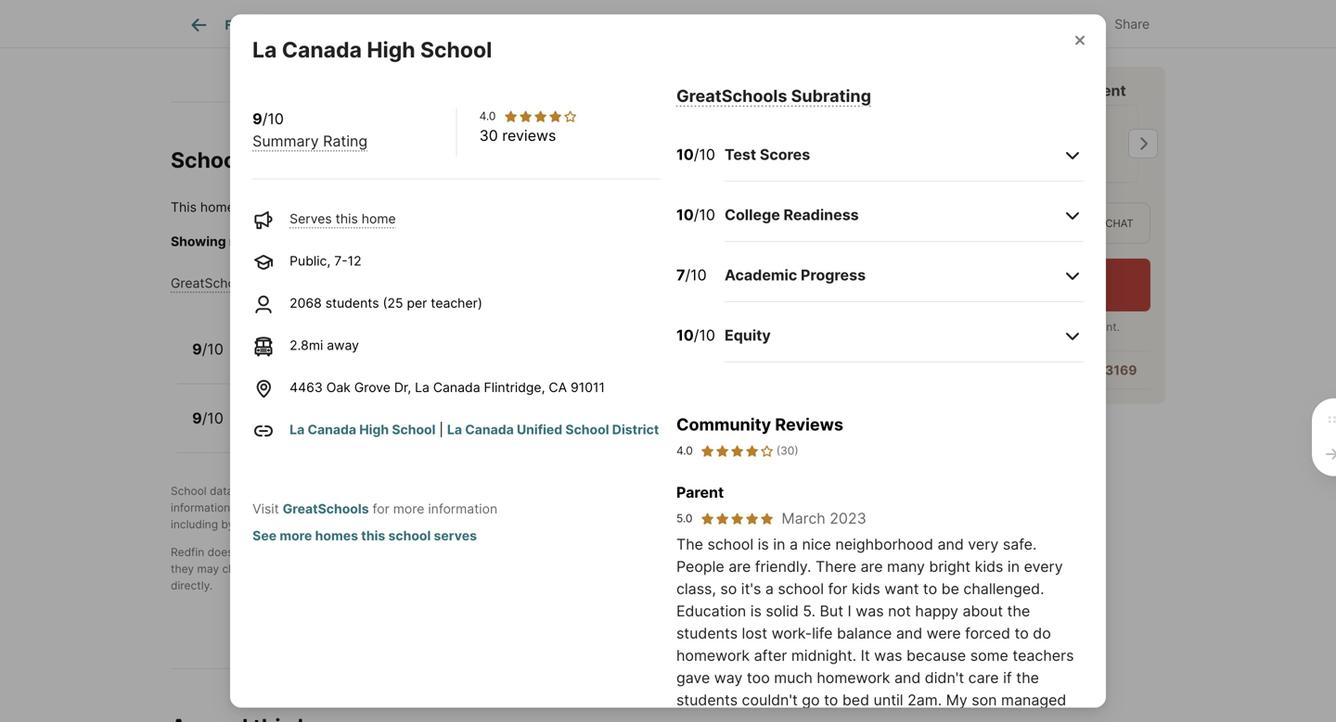 Task type: locate. For each thing, give the bounding box(es) containing it.
kids left "want"
[[852, 580, 880, 599]]

as right the used at the bottom right
[[732, 546, 744, 560]]

7- down 4463
[[289, 422, 302, 438]]

1 horizontal spatial not
[[307, 563, 324, 576]]

tried
[[905, 714, 937, 723]]

0 vertical spatial homework
[[676, 647, 750, 665]]

as right ratings
[[296, 502, 308, 515]]

serves
[[290, 211, 332, 227], [324, 353, 367, 369], [331, 422, 373, 438]]

rating 4.0 out of 5 element down community
[[700, 443, 775, 460]]

determine
[[578, 502, 632, 515]]

7- for public, 7-12 • serves this home • 2.8mi
[[289, 422, 302, 438]]

greatschools
[[676, 86, 787, 106], [171, 276, 253, 292], [313, 485, 384, 498], [754, 485, 825, 498], [283, 502, 369, 517]]

their
[[442, 502, 466, 515], [635, 502, 659, 515]]

and left were
[[896, 625, 922, 643]]

0 horizontal spatial 7-
[[289, 422, 302, 438]]

and inside school service boundaries are intended to be used as a reference only; they may change and are not
[[264, 563, 284, 576]]

0 horizontal spatial by
[[221, 518, 234, 532]]

2 vertical spatial 10
[[676, 327, 694, 345]]

2 vertical spatial serves
[[331, 422, 373, 438]]

0 horizontal spatial 12
[[302, 422, 316, 438]]

homework up bed
[[817, 670, 890, 688]]

None button
[[901, 104, 976, 184], [983, 105, 1057, 183], [901, 104, 976, 184], [983, 105, 1057, 183]]

0 vertical spatial in
[[773, 536, 785, 554]]

7- inside la canada high school dialog
[[334, 253, 348, 269]]

rating 4.0 out of 5 element
[[503, 109, 578, 124], [700, 443, 775, 460]]

to down information.
[[391, 563, 401, 576]]

public, down schools.
[[290, 253, 331, 269]]

next image
[[1128, 129, 1158, 159]]

college readiness
[[725, 206, 859, 224]]

the school is in a nice neighborhood and very safe. people are friendly. there are many bright kids in every class, so it's a school for kids want to be challenged. education is solid 5. but i was not happy about the students lost work-life balance and were forced to do homework after midnight. it was because some teachers gave way too much homework and didn't care if the students couldn't go to bed until 2am. my son managed to have some sleep at night and tried to get 
[[676, 536, 1080, 723]]

be inside the school is in a nice neighborhood and very safe. people are friendly. there are many bright kids in every class, so it's a school for kids want to be challenged. education is solid 5. but i was not happy about the students lost work-life balance and were forced to do homework after midnight. it was because some teachers gave way too much homework and didn't care if the students couldn't go to bed until 2am. my son managed to have some sleep at night and tried to get
[[942, 580, 959, 599]]

tour via video chat list box
[[890, 203, 1151, 244]]

la canada unified school district link up check
[[316, 200, 528, 215]]

1 vertical spatial 2.8mi
[[451, 422, 485, 438]]

rating inside 9 /10 summary rating
[[323, 132, 368, 150]]

students left (25
[[325, 296, 379, 311]]

1 vertical spatial premier
[[1043, 321, 1084, 334]]

0 vertical spatial some
[[970, 647, 1009, 665]]

(626) 684-3169
[[1034, 363, 1137, 379]]

this down dr,
[[377, 422, 399, 438]]

ca
[[549, 380, 567, 396]]

district inside guaranteed to be accurate. to verify school enrollment eligibility, contact the school district directly.
[[772, 563, 808, 576]]

it
[[861, 647, 870, 665]]

0 horizontal spatial schools
[[380, 518, 420, 532]]

is for provided
[[236, 485, 245, 498]]

a up 'test scores' dropdown button
[[962, 82, 970, 100]]

0 vertical spatial high
[[367, 37, 415, 63]]

information up including
[[171, 502, 230, 515]]

1 horizontal spatial or
[[748, 502, 759, 515]]

greatschools down showing
[[171, 276, 253, 292]]

home left the | at the left bottom
[[403, 422, 437, 438]]

0 horizontal spatial some
[[732, 714, 771, 723]]

to inside first step, and conduct their own investigation to determine their desired schools or school districts, including by contacting and visiting the schools themselves.
[[565, 502, 575, 515]]

pm
[[1089, 290, 1105, 303]]

1 vertical spatial district
[[612, 422, 659, 438]]

1 horizontal spatial unified
[[517, 422, 562, 438]]

or inside first step, and conduct their own investigation to determine their desired schools or school districts, including by contacting and visiting the schools themselves.
[[748, 502, 759, 515]]

schools
[[171, 147, 255, 173]]

10 /10 left "test"
[[676, 146, 715, 164]]

greatschools summary rating
[[171, 276, 357, 292]]

0 vertical spatial was
[[856, 603, 884, 621]]

1 10 /10 from the top
[[676, 146, 715, 164]]

canada down 'oak' on the bottom left of the page
[[308, 422, 356, 438]]

0 vertical spatial unified
[[386, 200, 431, 215]]

premier
[[1024, 82, 1081, 100], [1043, 321, 1084, 334]]

2 vertical spatial not
[[888, 603, 911, 621]]

0 horizontal spatial be
[[404, 563, 418, 576]]

1 horizontal spatial for
[[828, 580, 848, 599]]

is right data
[[236, 485, 245, 498]]

care
[[968, 670, 999, 688]]

test scores button
[[725, 129, 1084, 182]]

reference
[[757, 546, 807, 560]]

9 /10 summary rating
[[253, 110, 368, 150]]

1 horizontal spatial 2.8mi
[[451, 422, 485, 438]]

summary
[[253, 132, 319, 150], [257, 276, 315, 292]]

1 vertical spatial in
[[1008, 558, 1020, 576]]

1 vertical spatial with
[[971, 321, 994, 334]]

forced
[[965, 625, 1010, 643]]

greatschools inside , a nonprofit organization. redfin recommends buyers and renters use greatschools information and ratings as a
[[754, 485, 825, 498]]

2 9 /10 from the top
[[192, 410, 223, 428]]

8
[[1071, 124, 1093, 165]]

districts,
[[799, 502, 845, 515]]

/10 left palm
[[202, 340, 223, 359]]

1 vertical spatial not
[[307, 563, 324, 576]]

0 vertical spatial kids
[[975, 558, 1003, 576]]

redfin does not endorse or guarantee this information.
[[171, 546, 458, 560]]

or
[[748, 502, 759, 515], [303, 546, 314, 560]]

0 horizontal spatial more
[[280, 529, 312, 544]]

premier left agent
[[1024, 82, 1081, 100]]

unified for the
[[386, 200, 431, 215]]

visit greatschools for more information
[[253, 502, 498, 517]]

2 10 /10 from the top
[[676, 206, 715, 224]]

with down available: at the right of the page
[[971, 321, 994, 334]]

more up endorse
[[280, 529, 312, 544]]

to inside guaranteed to be accurate. to verify school enrollment eligibility, contact the school district directly.
[[391, 563, 401, 576]]

0 horizontal spatial 4.0
[[479, 110, 496, 123]]

serves inside la canada high school dialog
[[290, 211, 332, 227]]

lost
[[742, 625, 767, 643]]

0 vertical spatial summary
[[253, 132, 319, 150]]

redfin inside , a nonprofit organization. redfin recommends buyers and renters use greatschools information and ratings as a
[[522, 485, 555, 498]]

1 vertical spatial 9
[[192, 340, 202, 359]]

high for la canada high school
[[367, 37, 415, 63]]

academic progress
[[725, 266, 866, 284]]

school left the | at the left bottom
[[392, 422, 436, 438]]

unified up check
[[386, 200, 431, 215]]

9 inside 9 /10 summary rating
[[253, 110, 262, 128]]

8 button
[[1065, 105, 1139, 183]]

home inside la canada high school dialog
[[362, 211, 396, 227]]

684-
[[1073, 363, 1105, 379]]

0 vertical spatial more
[[393, 502, 424, 517]]

91011
[[571, 380, 605, 396]]

0 horizontal spatial not
[[236, 546, 254, 560]]

tour left via
[[1020, 217, 1049, 230]]

tour with a redfin premier agent
[[890, 82, 1126, 100]]

1 vertical spatial 7-
[[289, 422, 302, 438]]

9 /10 up data
[[192, 410, 223, 428]]

life
[[812, 625, 833, 643]]

used
[[703, 546, 729, 560]]

1 horizontal spatial kids
[[975, 558, 1003, 576]]

/10 up summary rating link
[[262, 110, 284, 128]]

district down reference
[[772, 563, 808, 576]]

canada up please
[[334, 200, 383, 215]]

12 inside la canada high school dialog
[[348, 253, 362, 269]]

1 vertical spatial for
[[828, 580, 848, 599]]

7- down please
[[334, 253, 348, 269]]

not inside school service boundaries are intended to be used as a reference only; they may change and are not
[[307, 563, 324, 576]]

1 horizontal spatial with
[[971, 321, 994, 334]]

are up so in the bottom of the page
[[729, 558, 751, 576]]

public, for public, 7-12 • serves this home • 2.8mi
[[244, 422, 285, 438]]

10
[[676, 146, 694, 164], [676, 206, 694, 224], [676, 327, 694, 345]]

a inside school service boundaries are intended to be used as a reference only; they may change and are not
[[748, 546, 754, 560]]

kids down very
[[975, 558, 1003, 576]]

2.8mi left away
[[290, 338, 323, 354]]

• left 0.5mi
[[434, 353, 442, 369]]

recommends
[[559, 485, 627, 498]]

is
[[238, 200, 248, 215], [236, 485, 245, 498], [758, 536, 769, 554], [750, 603, 762, 621]]

this inside "palm crest elementary school public, k-6 • serves this home • 0.5mi"
[[370, 353, 393, 369]]

12 for public, 7-12 • serves this home • 2.8mi
[[302, 422, 316, 438]]

serves this home
[[290, 211, 396, 227]]

rating
[[323, 132, 368, 150], [319, 276, 357, 292]]

some down couldn't
[[732, 714, 771, 723]]

be inside school service boundaries are intended to be used as a reference only; they may change and are not
[[687, 546, 700, 560]]

2068
[[290, 296, 322, 311]]

rating down public, 7-12
[[319, 276, 357, 292]]

i
[[848, 603, 852, 621]]

public, inside "palm crest elementary school public, k-6 • serves this home • 0.5mi"
[[244, 353, 285, 369]]

0 vertical spatial 9
[[253, 110, 262, 128]]

district inside la canada high school dialog
[[612, 422, 659, 438]]

district up showing nearby schools. please check the school district website to see all schools serving this home. at the top of page
[[481, 200, 528, 215]]

1 vertical spatial district
[[772, 563, 808, 576]]

0 vertical spatial rating 4.0 out of 5 element
[[503, 109, 578, 124]]

public, 7-12
[[290, 253, 362, 269]]

1 their from the left
[[442, 502, 466, 515]]

unified
[[386, 200, 431, 215], [517, 422, 562, 438]]

the inside first step, and conduct their own investigation to determine their desired schools or school districts, including by contacting and visiting the schools themselves.
[[360, 518, 377, 532]]

12 down please
[[348, 253, 362, 269]]

0 horizontal spatial or
[[303, 546, 314, 560]]

la canada high school | la canada unified school district
[[290, 422, 659, 438]]

2 information from the left
[[171, 502, 230, 515]]

10 for college
[[676, 206, 694, 224]]

5.0
[[676, 512, 693, 526]]

solid
[[766, 603, 799, 621]]

0 vertical spatial 10 /10
[[676, 146, 715, 164]]

data
[[210, 485, 233, 498]]

and down the until
[[874, 714, 900, 723]]

visiting
[[319, 518, 356, 532]]

this down the "visit greatschools for more information"
[[361, 529, 385, 544]]

1 horizontal spatial district
[[772, 563, 808, 576]]

0 vertical spatial tour
[[890, 82, 923, 100]]

10 /10
[[676, 146, 715, 164], [676, 206, 715, 224], [676, 327, 715, 345]]

unified inside la canada high school dialog
[[517, 422, 562, 438]]

public, for public, 7-12
[[290, 253, 331, 269]]

be down bright
[[942, 580, 959, 599]]

or right endorse
[[303, 546, 314, 560]]

was right the it
[[874, 647, 902, 665]]

be inside guaranteed to be accurate. to verify school enrollment eligibility, contact the school district directly.
[[404, 563, 418, 576]]

0 vertical spatial 2.8mi
[[290, 338, 323, 354]]

with up 'test scores' dropdown button
[[926, 82, 958, 100]]

this down 'see more homes this school serves' link
[[373, 546, 393, 560]]

3 tab from the left
[[497, 3, 638, 47]]

1 horizontal spatial at
[[1049, 290, 1059, 303]]

9 /10 left palm
[[192, 340, 223, 359]]

0 vertical spatial public,
[[290, 253, 331, 269]]

30 reviews
[[479, 127, 556, 145]]

the inside guaranteed to be accurate. to verify school enrollment eligibility, contact the school district directly.
[[714, 563, 731, 576]]

0 vertical spatial 12
[[348, 253, 362, 269]]

home up dr,
[[396, 353, 431, 369]]

tour for tour via video chat
[[1020, 217, 1049, 230]]

buyers
[[630, 485, 666, 498]]

1 horizontal spatial 12
[[348, 253, 362, 269]]

midnight.
[[791, 647, 857, 665]]

• down the 4463 oak grove dr, la canada flintridge, ca 91011
[[441, 422, 448, 438]]

2 vertical spatial be
[[942, 580, 959, 599]]

march
[[782, 510, 826, 528]]

7 /10
[[676, 266, 707, 284]]

not up change
[[236, 546, 254, 560]]

premier down 5:00
[[1043, 321, 1084, 334]]

0 vertical spatial 10
[[676, 146, 694, 164]]

10 left "test"
[[676, 146, 694, 164]]

to down recommends
[[565, 502, 575, 515]]

0 vertical spatial premier
[[1024, 82, 1081, 100]]

dr,
[[394, 380, 411, 396]]

2 horizontal spatial not
[[888, 603, 911, 621]]

0 vertical spatial rating
[[323, 132, 368, 150]]

0 vertical spatial at
[[1049, 290, 1059, 303]]

is left "within"
[[238, 200, 248, 215]]

1 horizontal spatial 7-
[[334, 253, 348, 269]]

2 their from the left
[[635, 502, 659, 515]]

guarantee
[[317, 546, 370, 560]]

la canada unified school district link down ca at the left bottom
[[447, 422, 659, 438]]

schools right 'all'
[[642, 234, 689, 250]]

readiness
[[784, 206, 859, 224]]

a
[[962, 82, 970, 100], [997, 321, 1003, 334], [935, 363, 943, 379], [390, 485, 397, 498], [311, 502, 317, 515], [790, 536, 798, 554], [748, 546, 754, 560], [765, 580, 774, 599]]

1 9 /10 from the top
[[192, 340, 223, 359]]

more down nonprofit
[[393, 502, 424, 517]]

1 vertical spatial tour
[[1020, 217, 1049, 230]]

tab
[[273, 3, 365, 47], [365, 3, 497, 47], [497, 3, 638, 47], [638, 3, 723, 47], [723, 3, 804, 47]]

schools down conduct
[[380, 518, 420, 532]]

as inside school service boundaries are intended to be used as a reference only; they may change and are not
[[732, 546, 744, 560]]

1 vertical spatial la canada unified school district link
[[447, 422, 659, 438]]

0 horizontal spatial district
[[485, 234, 528, 250]]

to left have
[[676, 714, 691, 723]]

see more homes this school serves link
[[253, 529, 477, 544]]

0 vertical spatial as
[[296, 502, 308, 515]]

greatschools up march
[[754, 485, 825, 498]]

and down greatschools link
[[296, 518, 316, 532]]

2 10 from the top
[[676, 206, 694, 224]]

1 vertical spatial be
[[404, 563, 418, 576]]

0 horizontal spatial 2.8mi
[[290, 338, 323, 354]]

school up 0.5mi
[[413, 332, 463, 350]]

guaranteed to be accurate. to verify school enrollment eligibility, contact the school district directly.
[[171, 563, 808, 593]]

4463
[[290, 380, 323, 396]]

0 vertical spatial for
[[373, 502, 390, 517]]

next
[[935, 290, 959, 303]]

to inside school service boundaries are intended to be used as a reference only; they may change and are not
[[673, 546, 684, 560]]

the down the "visit greatschools for more information"
[[360, 518, 377, 532]]

2 vertical spatial 9
[[192, 410, 202, 428]]

1 horizontal spatial district
[[612, 422, 659, 438]]

for down there
[[828, 580, 848, 599]]

tour up 'ask'
[[890, 321, 913, 334]]

information.
[[396, 546, 458, 560]]

people
[[676, 558, 724, 576]]

community reviews
[[676, 415, 843, 435]]

share
[[1115, 16, 1150, 32]]

|
[[439, 422, 444, 438]]

1 vertical spatial unified
[[517, 422, 562, 438]]

1 information from the left
[[428, 502, 498, 517]]

9 /10
[[192, 340, 223, 359], [192, 410, 223, 428]]

1 vertical spatial serves
[[324, 353, 367, 369]]

for inside the school is in a nice neighborhood and very safe. people are friendly. there are many bright kids in every class, so it's a school for kids want to be challenged. education is solid 5. but i was not happy about the students lost work-life balance and were forced to do homework after midnight. it was because some teachers gave way too much homework and didn't care if the students couldn't go to bed until 2am. my son managed to have some sleep at night and tried to get
[[828, 580, 848, 599]]

1 horizontal spatial their
[[635, 502, 659, 515]]

endorse
[[257, 546, 300, 560]]

home inside "palm crest elementary school public, k-6 • serves this home • 0.5mi"
[[396, 353, 431, 369]]

please
[[333, 234, 373, 250]]

2 vertical spatial tour
[[890, 321, 913, 334]]

summary up 2068
[[257, 276, 315, 292]]

be down information.
[[404, 563, 418, 576]]

2 horizontal spatial schools
[[704, 502, 745, 515]]

to
[[583, 234, 595, 250], [565, 502, 575, 515], [673, 546, 684, 560], [391, 563, 401, 576], [923, 580, 937, 599], [1015, 625, 1029, 643], [824, 692, 838, 710], [676, 714, 691, 723], [941, 714, 955, 723]]

tour inside list box
[[1020, 217, 1049, 230]]

canada down 0.5mi
[[433, 380, 480, 396]]

this
[[336, 211, 358, 227], [741, 234, 764, 250], [917, 321, 936, 334], [370, 353, 393, 369], [377, 422, 399, 438], [361, 529, 385, 544], [373, 546, 393, 560]]

1 vertical spatial by
[[221, 518, 234, 532]]

very
[[968, 536, 999, 554]]

greatschools subrating
[[676, 86, 871, 106]]

school up 5. at the right bottom of the page
[[778, 580, 824, 599]]

0 horizontal spatial district
[[481, 200, 528, 215]]

1 vertical spatial schools
[[704, 502, 745, 515]]

1 10 from the top
[[676, 146, 694, 164]]

to left see
[[583, 234, 595, 250]]

4.0 up parent
[[676, 445, 693, 458]]

homework
[[676, 647, 750, 665], [817, 670, 890, 688]]

much
[[774, 670, 813, 688]]

0 vertical spatial la canada unified school district link
[[316, 200, 528, 215]]

provided
[[248, 485, 294, 498]]

0 horizontal spatial with
[[926, 82, 958, 100]]

class,
[[676, 580, 716, 599]]

option
[[890, 203, 1008, 244]]

0 horizontal spatial rating 4.0 out of 5 element
[[503, 109, 578, 124]]

0 vertical spatial not
[[236, 546, 254, 560]]

0 vertical spatial 7-
[[334, 253, 348, 269]]

1 vertical spatial public,
[[244, 353, 285, 369]]

for down ','
[[373, 502, 390, 517]]

summary rating link
[[253, 132, 368, 150]]

there
[[816, 558, 856, 576]]

1 horizontal spatial information
[[428, 502, 498, 517]]

more
[[393, 502, 424, 517], [280, 529, 312, 544]]

students down 'education'
[[676, 625, 738, 643]]

not down redfin does not endorse or guarantee this information.
[[307, 563, 324, 576]]

0 vertical spatial 9 /10
[[192, 340, 223, 359]]

schools down renters
[[704, 502, 745, 515]]

investigation
[[495, 502, 561, 515]]

1 vertical spatial more
[[280, 529, 312, 544]]

school left data
[[171, 485, 207, 498]]

public, inside la canada high school dialog
[[290, 253, 331, 269]]

2 vertical spatial 10 /10
[[676, 327, 715, 345]]

every
[[1024, 558, 1063, 576]]

are down neighborhood
[[861, 558, 883, 576]]

1 horizontal spatial schools
[[642, 234, 689, 250]]

not inside the school is in a nice neighborhood and very safe. people are friendly. there are many bright kids in every class, so it's a school for kids want to be challenged. education is solid 5. but i was not happy about the students lost work-life balance and were forced to do homework after midnight. it was because some teachers gave way too much homework and didn't care if the students couldn't go to bed until 2am. my son managed to have some sleep at night and tried to get
[[888, 603, 911, 621]]

was right i
[[856, 603, 884, 621]]

but
[[820, 603, 844, 621]]

1 horizontal spatial as
[[732, 546, 744, 560]]

as inside , a nonprofit organization. redfin recommends buyers and renters use greatschools information and ratings as a
[[296, 502, 308, 515]]

college readiness button
[[725, 189, 1084, 242]]



Task type: vqa. For each thing, say whether or not it's contained in the screenshot.
(847) 865-9850's 1
no



Task type: describe. For each thing, give the bounding box(es) containing it.
chat
[[1105, 217, 1134, 230]]

10 /10 for college
[[676, 206, 715, 224]]

school down 91011
[[565, 422, 609, 438]]

test
[[725, 146, 756, 164]]

0 vertical spatial by
[[297, 485, 310, 498]]

until
[[874, 692, 903, 710]]

2 vertical spatial students
[[676, 692, 738, 710]]

0.5mi
[[445, 353, 479, 369]]

la down 4463
[[290, 422, 305, 438]]

school up information.
[[388, 529, 431, 544]]

and down ','
[[373, 502, 393, 515]]

1 horizontal spatial more
[[393, 502, 424, 517]]

tour for tour this home with a redfin premier agent.
[[890, 321, 913, 334]]

canada right the | at the left bottom
[[465, 422, 514, 438]]

question
[[946, 363, 1002, 379]]

own
[[470, 502, 492, 515]]

0 horizontal spatial homework
[[676, 647, 750, 665]]

la right the | at the left bottom
[[447, 422, 462, 438]]

district for la canada high school | la canada unified school district
[[612, 422, 659, 438]]

district for this home is within the la canada unified school district
[[481, 200, 528, 215]]

1 vertical spatial some
[[732, 714, 771, 723]]

this
[[171, 200, 197, 215]]

0 vertical spatial students
[[325, 296, 379, 311]]

night
[[834, 714, 870, 723]]

school inside "palm crest elementary school public, k-6 • serves this home • 0.5mi"
[[413, 332, 463, 350]]

does
[[207, 546, 233, 560]]

to up happy
[[923, 580, 937, 599]]

change
[[222, 563, 261, 576]]

this up please
[[336, 211, 358, 227]]

• right 6
[[314, 353, 321, 369]]

0 horizontal spatial in
[[773, 536, 785, 554]]

2 tab from the left
[[365, 3, 497, 47]]

1 tab from the left
[[273, 3, 365, 47]]

3 10 from the top
[[676, 327, 694, 345]]

this down next
[[917, 321, 936, 334]]

30
[[479, 127, 498, 145]]

5 tab from the left
[[723, 3, 804, 47]]

/10 up serving
[[694, 206, 715, 224]]

conduct
[[396, 502, 439, 515]]

/10 left "equity"
[[694, 327, 715, 345]]

son
[[972, 692, 997, 710]]

1 vertical spatial rating
[[319, 276, 357, 292]]

college
[[725, 206, 780, 224]]

4 tab from the left
[[638, 3, 723, 47]]

intended
[[624, 546, 670, 560]]

greatschools up "test"
[[676, 86, 787, 106]]

first
[[320, 502, 341, 515]]

a left nice
[[790, 536, 798, 554]]

desired
[[662, 502, 701, 515]]

la down feed
[[252, 37, 277, 63]]

school inside first step, and conduct their own investigation to determine their desired schools or school districts, including by contacting and visiting the schools themselves.
[[762, 502, 796, 515]]

is for within
[[238, 200, 248, 215]]

eligibility,
[[618, 563, 667, 576]]

0 vertical spatial 4.0
[[479, 110, 496, 123]]

unified for |
[[517, 422, 562, 438]]

10 /10 for test
[[676, 146, 715, 164]]

the down the challenged.
[[1007, 603, 1030, 621]]

7- for public, 7-12
[[334, 253, 348, 269]]

feed tab list
[[171, 0, 818, 47]]

are down endorse
[[287, 563, 304, 576]]

la up schools.
[[316, 200, 331, 215]]

(25
[[383, 296, 403, 311]]

a right 'ask'
[[935, 363, 943, 379]]

safe.
[[1003, 536, 1037, 554]]

website
[[531, 234, 579, 250]]

guaranteed
[[327, 563, 388, 576]]

the right "within"
[[292, 200, 312, 215]]

this down college
[[741, 234, 764, 250]]

ask a question
[[908, 363, 1002, 379]]

may
[[197, 563, 219, 576]]

is up lost
[[750, 603, 762, 621]]

0 vertical spatial district
[[485, 234, 528, 250]]

2023
[[830, 510, 866, 528]]

a down available: at the right of the page
[[997, 321, 1003, 334]]

and up desired
[[669, 485, 689, 498]]

are up enrollment
[[604, 546, 620, 560]]

all
[[625, 234, 638, 250]]

nonprofit
[[400, 485, 448, 498]]

serves inside "palm crest elementary school public, k-6 • serves this home • 0.5mi"
[[324, 353, 367, 369]]

have
[[695, 714, 728, 723]]

the right check
[[417, 234, 437, 250]]

/10 down serving
[[685, 266, 707, 284]]

many
[[887, 558, 925, 576]]

community
[[676, 415, 771, 435]]

0 horizontal spatial for
[[373, 502, 390, 517]]

/10 left "test"
[[694, 146, 715, 164]]

feed link
[[188, 14, 256, 36]]

9 for public, 7-12 • serves this home • 2.8mi
[[192, 410, 202, 428]]

accurate.
[[421, 563, 470, 576]]

because
[[907, 647, 966, 665]]

high for la canada high school | la canada unified school district
[[359, 422, 389, 438]]

progress
[[801, 266, 866, 284]]

via
[[1051, 217, 1068, 230]]

school data is provided by greatschools
[[171, 485, 384, 498]]

1 vertical spatial or
[[303, 546, 314, 560]]

,
[[384, 485, 387, 498]]

ask
[[908, 363, 932, 379]]

organization.
[[451, 485, 519, 498]]

a right it's
[[765, 580, 774, 599]]

canada up 9 /10 summary rating
[[282, 37, 362, 63]]

home down next
[[939, 321, 968, 334]]

at inside the school is in a nice neighborhood and very safe. people are friendly. there are many bright kids in every class, so it's a school for kids want to be challenged. education is solid 5. but i was not happy about the students lost work-life balance and were forced to do homework after midnight. it was because some teachers gave way too much homework and didn't care if the students couldn't go to bed until 2am. my son managed to have some sleep at night and tried to get
[[817, 714, 830, 723]]

nice
[[802, 536, 831, 554]]

12 for public, 7-12
[[348, 253, 362, 269]]

2am.
[[908, 692, 942, 710]]

scores
[[760, 146, 810, 164]]

1 horizontal spatial rating 4.0 out of 5 element
[[700, 443, 775, 460]]

0 vertical spatial with
[[926, 82, 958, 100]]

• down 'oak' on the bottom left of the page
[[320, 422, 327, 438]]

flintridge,
[[484, 380, 545, 396]]

bright
[[929, 558, 971, 576]]

la canada high school element
[[252, 14, 514, 63]]

greatschools up step,
[[313, 485, 384, 498]]

la canada high school dialog
[[230, 14, 1106, 723]]

contact
[[670, 563, 710, 576]]

school down the service
[[522, 563, 556, 576]]

serving
[[692, 234, 738, 250]]

1 vertical spatial was
[[874, 647, 902, 665]]

greatschools link
[[283, 502, 369, 517]]

1 vertical spatial homework
[[817, 670, 890, 688]]

this home is within the la canada unified school district
[[171, 200, 528, 215]]

crest
[[283, 332, 323, 350]]

2.8mi inside la canada high school dialog
[[290, 338, 323, 354]]

1 vertical spatial summary
[[257, 276, 315, 292]]

gave
[[676, 670, 710, 688]]

school up showing nearby schools. please check the school district website to see all schools serving this home. at the top of page
[[434, 200, 478, 215]]

check
[[377, 234, 414, 250]]

information inside la canada high school dialog
[[428, 502, 498, 517]]

is for in
[[758, 536, 769, 554]]

homes
[[315, 529, 358, 544]]

step,
[[344, 502, 370, 515]]

after
[[754, 647, 787, 665]]

the right the if
[[1016, 670, 1039, 688]]

teachers
[[1013, 647, 1074, 665]]

a left first
[[311, 502, 317, 515]]

1 horizontal spatial 4.0
[[676, 445, 693, 458]]

k-
[[289, 353, 302, 369]]

greatschools up visiting
[[283, 502, 369, 517]]

la canada high school link
[[290, 422, 436, 438]]

la right dr,
[[415, 380, 430, 396]]

school down rating 5.0 out of 5 element
[[708, 536, 754, 554]]

schedule tour next available: today at 5:00 pm
[[935, 269, 1105, 303]]

test scores
[[725, 146, 810, 164]]

see
[[599, 234, 621, 250]]

9 for public, k-6 • serves this home • 0.5mi
[[192, 340, 202, 359]]

palm crest elementary school public, k-6 • serves this home • 0.5mi
[[244, 332, 479, 369]]

school inside school service boundaries are intended to be used as a reference only; they may change and are not
[[462, 546, 497, 560]]

a right ','
[[390, 485, 397, 498]]

6
[[302, 353, 310, 369]]

school up 30
[[420, 37, 492, 63]]

do
[[1033, 625, 1051, 643]]

0 horizontal spatial kids
[[852, 580, 880, 599]]

10 for test
[[676, 146, 694, 164]]

(30)
[[776, 445, 799, 458]]

contacting
[[237, 518, 293, 532]]

to right go
[[824, 692, 838, 710]]

at inside "schedule tour next available: today at 5:00 pm"
[[1049, 290, 1059, 303]]

away
[[327, 338, 359, 354]]

get
[[959, 714, 982, 723]]

reviews
[[775, 415, 843, 435]]

to down the my at the bottom right
[[941, 714, 955, 723]]

home right this
[[200, 200, 235, 215]]

directly.
[[171, 580, 213, 593]]

/10 inside 9 /10 summary rating
[[262, 110, 284, 128]]

and up contacting
[[233, 502, 253, 515]]

3169
[[1105, 363, 1137, 379]]

3 10 /10 from the top
[[676, 327, 715, 345]]

school up it's
[[734, 563, 768, 576]]

by inside first step, and conduct their own investigation to determine their desired schools or school districts, including by contacting and visiting the schools themselves.
[[221, 518, 234, 532]]

1 horizontal spatial some
[[970, 647, 1009, 665]]

rating 5.0 out of 5 element
[[700, 512, 774, 527]]

to left do
[[1015, 625, 1029, 643]]

9 /10 for public, 7-12 • serves this home • 2.8mi
[[192, 410, 223, 428]]

and up bright
[[938, 536, 964, 554]]

academic
[[725, 266, 797, 284]]

9 /10 for public, k-6 • serves this home • 0.5mi
[[192, 340, 223, 359]]

tour for tour with a redfin premier agent
[[890, 82, 923, 100]]

school up teacher)
[[441, 234, 481, 250]]

/10 up data
[[202, 410, 223, 428]]

managed
[[1001, 692, 1066, 710]]

didn't
[[925, 670, 964, 688]]

tour this home with a redfin premier agent.
[[890, 321, 1120, 334]]

agent.
[[1087, 321, 1120, 334]]

1 vertical spatial students
[[676, 625, 738, 643]]

schedule
[[970, 269, 1037, 287]]

renters
[[692, 485, 729, 498]]

summary inside 9 /10 summary rating
[[253, 132, 319, 150]]

and up 2am.
[[894, 670, 921, 688]]

, a nonprofit organization. redfin recommends buyers and renters use greatschools information and ratings as a
[[171, 485, 825, 515]]

information inside , a nonprofit organization. redfin recommends buyers and renters use greatschools information and ratings as a
[[171, 502, 230, 515]]



